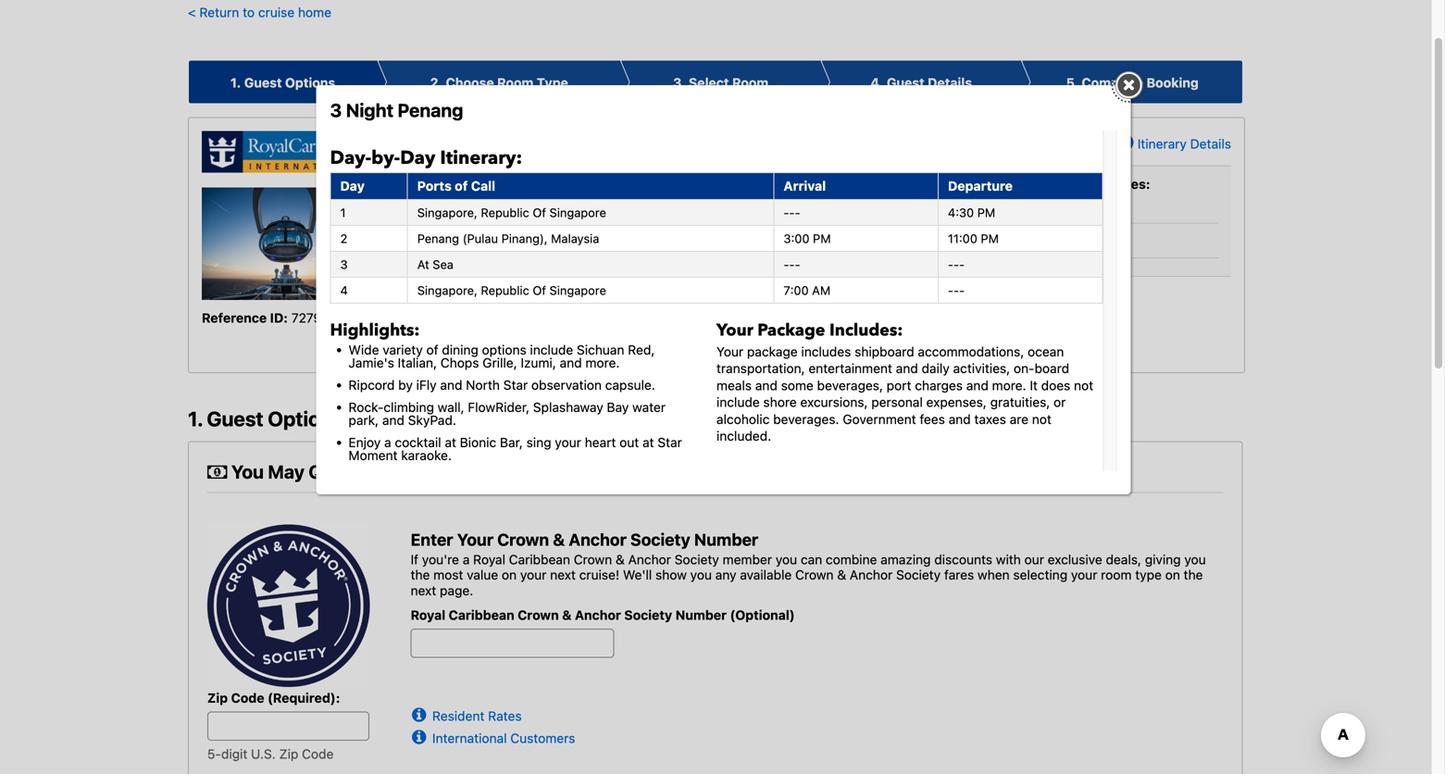 Task type: vqa. For each thing, say whether or not it's contained in the screenshot.
Category: in "Category: CB Size: 188 sq. ft.; Balcony: 42 sq. ft. Occupancy: 2 guests standard Amenities:"
no



Task type: describe. For each thing, give the bounding box(es) containing it.
aboard:
[[383, 176, 435, 192]]

1
[[340, 206, 346, 220]]

daily
[[922, 361, 950, 376]]

out
[[620, 435, 639, 450]]

room
[[1102, 567, 1132, 583]]

1 vertical spatial type:
[[746, 219, 782, 235]]

wall,
[[438, 400, 465, 415]]

5. complete booking
[[1067, 75, 1199, 90]]

singapore, for 4
[[418, 283, 478, 297]]

available
[[740, 567, 792, 583]]

more. inside your package includes: your package includes shipboard accommodations, ocean transportation, entertainment and daily activities, on-board meals and some beverages, port charges and more. it does not include shore excursions, personal expenses, gratuities, or alcoholic beverages. government fees and taxes are not included.
[[993, 378, 1027, 393]]

port
[[1063, 176, 1090, 192]]

0 horizontal spatial code
[[231, 691, 264, 706]]

member you can combine amazing discounts with our exclusive deals, giving you the most value on your next cruise! we'll show you any available
[[411, 552, 1207, 583]]

heart
[[585, 435, 616, 450]]

included.
[[717, 428, 772, 444]]

qualify
[[309, 461, 371, 483]]

0 vertical spatial 1. guest options
[[231, 75, 336, 90]]

info circle image for itinerary details
[[1118, 134, 1138, 153]]

guest up you
[[207, 407, 264, 431]]

3:00 pm
[[784, 232, 831, 245]]

include inside highlights: wide variety of dining options include sichuan red, jamie's italian, chops grille, izumi, and more. ripcord by ifly and north star observation capsule. rock-climbing wall, flowrider, splashaway bay water park, and skypad. enjoy a cocktail at bionic bar, sing your heart out at star moment karaoke.
[[530, 342, 574, 358]]

seas
[[538, 176, 567, 192]]

highlights:
[[330, 319, 420, 342]]

charges:
[[1093, 176, 1151, 192]]

2. choose room type
[[430, 75, 569, 90]]

bay
[[607, 400, 629, 415]]

1 vertical spatial 2024
[[552, 241, 583, 256]]

value
[[467, 567, 499, 583]]

4:30 pm
[[948, 206, 996, 220]]

1 horizontal spatial 1.
[[231, 75, 241, 90]]

your package includes: your package includes shipboard accommodations, ocean transportation, entertainment and daily activities, on-board meals and some beverages, port charges and more. it does not include shore excursions, personal expenses, gratuities, or alcoholic beverages. government fees and taxes are not included.
[[717, 319, 1094, 444]]

2 horizontal spatial you
[[1185, 552, 1207, 567]]

(pulau
[[463, 232, 498, 245]]

number for number (optional)
[[676, 608, 727, 623]]

and down expenses,
[[949, 412, 971, 427]]

republic inside aboard: spectrum of the seas departing from: singapore, republic of singapore departs: thu, february 01, 2024 returns: sun, february 04, 2024
[[556, 198, 608, 213]]

(required):
[[268, 691, 340, 706]]

reference id: 727950
[[202, 310, 338, 325]]

with
[[997, 552, 1022, 567]]

total:
[[974, 231, 1015, 249]]

0 vertical spatial type:
[[739, 198, 775, 213]]

cruise fare & port charges: taxes & fees:
[[974, 176, 1151, 213]]

guest!
[[525, 322, 564, 337]]

day-by-day itinerary:
[[330, 145, 523, 171]]

beverages.
[[774, 412, 840, 427]]

enter your crown & anchor society number
[[411, 530, 759, 550]]

more. inside highlights: wide variety of dining options include sichuan red, jamie's italian, chops grille, izumi, and more. ripcord by ifly and north star observation capsule. rock-climbing wall, flowrider, splashaway bay water park, and skypad. enjoy a cocktail at bionic bar, sing your heart out at star moment karaoke.
[[586, 355, 620, 371]]

of inside aboard: spectrum of the seas departing from: singapore, republic of singapore departs: thu, february 01, 2024 returns: sun, february 04, 2024
[[500, 176, 512, 192]]

itinerary:
[[440, 145, 523, 171]]

type
[[1136, 567, 1162, 583]]

& up if you're a royal caribbean crown & anchor society in the bottom left of the page
[[553, 530, 565, 550]]

2
[[340, 232, 348, 245]]

anchor down cruise! on the left
[[575, 608, 621, 623]]

day-
[[330, 145, 372, 171]]

singapore, republic of singapore for 4
[[418, 283, 607, 297]]

a inside highlights: wide variety of dining options include sichuan red, jamie's italian, chops grille, izumi, and more. ripcord by ifly and north star observation capsule. rock-climbing wall, flowrider, splashaway bay water park, and skypad. enjoy a cocktail at bionic bar, sing your heart out at star moment karaoke.
[[385, 435, 392, 450]]

01,
[[529, 219, 547, 235]]

0 vertical spatial day
[[400, 145, 436, 171]]

giving
[[1146, 552, 1182, 567]]

your down 3 night penang on the left top
[[383, 131, 423, 153]]

your inside highlights: wide variety of dining options include sichuan red, jamie's italian, chops grille, izumi, and more. ripcord by ifly and north star observation capsule. rock-climbing wall, flowrider, splashaway bay water park, and skypad. enjoy a cocktail at bionic bar, sing your heart out at star moment karaoke.
[[555, 435, 582, 450]]

1 vertical spatial 1.
[[188, 407, 203, 431]]

singapore, for 1
[[418, 206, 478, 220]]

ifly
[[416, 377, 437, 393]]

number inside number of guests: rate type: room type: room number:
[[707, 176, 758, 192]]

1 horizontal spatial code
[[302, 747, 334, 762]]

from:
[[450, 198, 485, 213]]

and right 'park,'
[[382, 413, 405, 428]]

0 horizontal spatial you
[[691, 567, 712, 583]]

1. guest options main content
[[179, 47, 1253, 774]]

pm for 4:30 pm
[[978, 206, 996, 220]]

night inside 1. guest options main content
[[510, 131, 554, 153]]

next inside fares when selecting your room type on the next page.
[[411, 583, 437, 598]]

your inside member you can combine amazing discounts with our exclusive deals, giving you the most value on your next cruise! we'll show you any available
[[520, 567, 547, 583]]

shipboard
[[855, 344, 915, 359]]

taxes
[[974, 198, 1011, 213]]

itinerary
[[1138, 136, 1187, 152]]

and up observation
[[560, 355, 582, 371]]

crown down can
[[796, 567, 834, 583]]

next inside member you can combine amazing discounts with our exclusive deals, giving you the most value on your next cruise! we'll show you any available
[[550, 567, 576, 583]]

3 for 3
[[340, 258, 348, 271]]

customers
[[511, 731, 576, 746]]

port
[[887, 378, 912, 393]]

1 at from the left
[[445, 435, 457, 450]]

off
[[466, 322, 485, 337]]

0 vertical spatial star
[[504, 377, 528, 393]]

your down board
[[717, 319, 754, 342]]

3 night penang dialog
[[316, 85, 1131, 495]]

dining
[[442, 342, 479, 358]]

save 30% off every guest! link
[[402, 322, 564, 337]]

2 to from the left
[[609, 302, 621, 317]]

1 vertical spatial 1. guest options
[[188, 407, 343, 431]]

3. select room
[[674, 75, 769, 90]]

options
[[482, 342, 527, 358]]

departs:
[[383, 219, 439, 235]]

1 vertical spatial rates
[[488, 709, 522, 724]]

government
[[843, 412, 917, 427]]

2 at from the left
[[643, 435, 654, 450]]

30%
[[434, 322, 462, 337]]

may
[[268, 461, 305, 483]]

1 vertical spatial february
[[472, 241, 525, 256]]

moment
[[349, 448, 398, 463]]

on inside fares when selecting your room type on the next page.
[[1166, 567, 1181, 583]]

pm for 3:00 pm
[[813, 232, 831, 245]]

your inside fares when selecting your room type on the next page.
[[1072, 567, 1098, 583]]

chops
[[441, 355, 479, 371]]

excursions,
[[801, 395, 868, 410]]

your up 'value'
[[457, 530, 494, 550]]

by-
[[372, 145, 400, 171]]

a inside 1. guest options main content
[[463, 552, 470, 567]]

your up meals
[[717, 344, 744, 359]]

& left 'fees:'
[[1014, 198, 1024, 213]]

3 for 3 night penang
[[330, 99, 342, 121]]

$1,000
[[564, 302, 605, 317]]

5-
[[207, 747, 221, 762]]

climbing
[[384, 400, 434, 415]]

singapore inside aboard: spectrum of the seas departing from: singapore, republic of singapore departs: thu, february 01, 2024 returns: sun, february 04, 2024
[[630, 198, 690, 213]]

rock-
[[349, 400, 384, 415]]

you
[[231, 461, 264, 483]]

number of guests: rate type: room type: room number:
[[707, 176, 827, 256]]

personal
[[872, 395, 923, 410]]

taxes
[[975, 412, 1007, 427]]

departing
[[383, 198, 447, 213]]

the inside fares when selecting your room type on the next page.
[[1184, 567, 1204, 583]]

of inside aboard: spectrum of the seas departing from: singapore, republic of singapore departs: thu, february 01, 2024 returns: sun, february 04, 2024
[[612, 198, 626, 213]]

of for 1
[[533, 206, 546, 220]]

republic for 4
[[481, 283, 530, 297]]

4
[[340, 283, 348, 297]]

package
[[747, 344, 798, 359]]

2 vertical spatial penang
[[418, 232, 459, 245]]

if you're a royal caribbean crown & anchor society
[[411, 552, 720, 567]]

04,
[[529, 241, 548, 256]]

offers
[[531, 278, 581, 297]]

0 vertical spatial options
[[285, 75, 336, 90]]

digit
[[221, 747, 248, 762]]

0 vertical spatial not
[[1075, 378, 1094, 393]]

booking.com bonus: up to $1,000 to spend on board link
[[402, 302, 720, 317]]

sun,
[[442, 241, 468, 256]]

0 horizontal spatial not
[[1033, 412, 1052, 427]]

crown up cruise! on the left
[[574, 552, 612, 567]]

1 vertical spatial options
[[268, 407, 343, 431]]

anchor up we'll
[[629, 552, 672, 567]]

1 vertical spatial star
[[658, 435, 683, 450]]

republic for 1
[[481, 206, 530, 220]]

italian,
[[398, 355, 437, 371]]

guest for guest options
[[244, 75, 282, 90]]

arrival
[[784, 178, 826, 194]]

(optional)
[[730, 608, 795, 623]]

night inside "dialog"
[[346, 99, 394, 121]]

crown down if you're a royal caribbean crown & anchor society in the bottom left of the page
[[518, 608, 559, 623]]

id:
[[270, 310, 288, 325]]

flowrider,
[[468, 400, 530, 415]]

and down transportation,
[[756, 378, 778, 393]]

singapore for 4
[[550, 283, 607, 297]]

enter
[[411, 530, 454, 550]]

kids sail free! link
[[402, 341, 487, 356]]

& down combine
[[838, 567, 847, 583]]



Task type: locate. For each thing, give the bounding box(es) containing it.
code up 'zip code (required):' text field
[[231, 691, 264, 706]]

choose
[[446, 75, 494, 90]]

of right call
[[500, 176, 512, 192]]

not
[[1075, 378, 1094, 393], [1033, 412, 1052, 427]]

1 horizontal spatial night
[[510, 131, 554, 153]]

details
[[928, 75, 973, 90], [1191, 136, 1232, 152]]

resident rates link
[[412, 704, 522, 724]]

4. guest details
[[871, 75, 973, 90]]

society
[[631, 530, 691, 550], [675, 552, 720, 567], [897, 567, 941, 583], [625, 608, 673, 623]]

more. up gratuities,
[[993, 378, 1027, 393]]

1 vertical spatial cruise
[[438, 278, 490, 297]]

singapore, republic of singapore up the penang (pulau pinang), malaysia
[[418, 206, 607, 220]]

izumi,
[[521, 355, 557, 371]]

your right sing
[[555, 435, 582, 450]]

0 vertical spatial february
[[473, 219, 526, 235]]

number for number
[[695, 530, 759, 550]]

the left seas in the left top of the page
[[516, 176, 535, 192]]

penang down 2.
[[398, 99, 464, 121]]

of down 30%
[[427, 342, 439, 358]]

0 horizontal spatial your
[[520, 567, 547, 583]]

includes
[[802, 344, 852, 359]]

by
[[399, 377, 413, 393]]

returns:
[[383, 241, 438, 256]]

0 horizontal spatial zip
[[207, 691, 228, 706]]

fare
[[1019, 176, 1047, 192]]

1 horizontal spatial next
[[550, 567, 576, 583]]

1 vertical spatial more.
[[993, 378, 1027, 393]]

info circle image
[[412, 704, 433, 722]]

Zip Code (Required): text field
[[207, 712, 370, 741]]

info circle image inside international customers link
[[412, 726, 433, 744]]

night up the by-
[[346, 99, 394, 121]]

singapore left rate
[[630, 198, 690, 213]]

0 vertical spatial royal
[[473, 552, 506, 567]]

0 vertical spatial penang
[[398, 99, 464, 121]]

0 vertical spatial night
[[346, 99, 394, 121]]

details right 4.
[[928, 75, 973, 90]]

1 to from the left
[[549, 302, 561, 317]]

pm for 11:00 pm
[[981, 232, 999, 245]]

0 horizontal spatial on
[[502, 567, 517, 583]]

0 vertical spatial cruise
[[974, 176, 1016, 192]]

1 vertical spatial caribbean
[[449, 608, 515, 623]]

resident rates
[[433, 709, 522, 724]]

crown & anchor society
[[796, 567, 941, 583]]

0 horizontal spatial include
[[530, 342, 574, 358]]

save
[[402, 322, 431, 337]]

0 vertical spatial rates
[[472, 461, 521, 483]]

2 horizontal spatial your
[[1072, 567, 1098, 583]]

1 horizontal spatial info circle image
[[1118, 134, 1138, 153]]

member
[[723, 552, 773, 567]]

0 vertical spatial info circle image
[[1118, 134, 1138, 153]]

0 vertical spatial zip
[[207, 691, 228, 706]]

0 horizontal spatial royal
[[411, 608, 446, 623]]

of
[[612, 198, 626, 213], [533, 206, 546, 220], [533, 283, 546, 297]]

cocktail
[[395, 435, 441, 450]]

1 singapore, republic of singapore from the top
[[418, 206, 607, 220]]

day up aboard:
[[400, 145, 436, 171]]

0 horizontal spatial to
[[549, 302, 561, 317]]

caribbean
[[509, 552, 571, 567], [449, 608, 515, 623]]

info circle image down info circle icon
[[412, 726, 433, 744]]

&
[[1050, 176, 1060, 192], [1014, 198, 1024, 213], [585, 278, 597, 297], [553, 530, 565, 550], [616, 552, 625, 567], [838, 567, 847, 583], [562, 608, 572, 623]]

day down day-
[[340, 178, 365, 194]]

room
[[498, 75, 534, 90], [733, 75, 769, 90], [707, 219, 743, 235], [707, 241, 743, 256]]

on
[[666, 302, 681, 317], [502, 567, 517, 583], [1166, 567, 1181, 583]]

1 horizontal spatial star
[[658, 435, 683, 450]]

1 vertical spatial zip
[[279, 747, 299, 762]]

singapore, republic of singapore up bonus:
[[418, 283, 607, 297]]

& left port
[[1050, 176, 1060, 192]]

0 vertical spatial number
[[707, 176, 758, 192]]

fares when selecting your room type on the next page.
[[411, 567, 1204, 598]]

0 vertical spatial 1.
[[231, 75, 241, 90]]

singapore, up booking.com at the left of the page
[[418, 283, 478, 297]]

show
[[656, 567, 687, 583]]

enjoy
[[349, 435, 381, 450]]

2024 right 04,
[[552, 241, 583, 256]]

1 horizontal spatial not
[[1075, 378, 1094, 393]]

0 horizontal spatial next
[[411, 583, 437, 598]]

international customers link
[[412, 726, 576, 746]]

at sea
[[418, 258, 454, 271]]

royal up 'value'
[[473, 552, 506, 567]]

None text field
[[411, 629, 615, 658]]

code
[[231, 691, 264, 706], [302, 747, 334, 762]]

on left board
[[666, 302, 681, 317]]

singapore
[[630, 198, 690, 213], [550, 206, 607, 220], [550, 283, 607, 297]]

include
[[530, 342, 574, 358], [717, 395, 760, 410]]

accommodations,
[[918, 344, 1025, 359]]

february down from:
[[473, 219, 526, 235]]

3:00
[[784, 232, 810, 245]]

rates
[[472, 461, 521, 483], [488, 709, 522, 724]]

not right does on the right
[[1075, 378, 1094, 393]]

the down if
[[411, 567, 430, 583]]

on right 'value'
[[502, 567, 517, 583]]

0 vertical spatial code
[[231, 691, 264, 706]]

code down 'zip code (required):' text field
[[302, 747, 334, 762]]

2024
[[550, 219, 582, 235], [552, 241, 583, 256]]

next down most in the left of the page
[[411, 583, 437, 598]]

0 horizontal spatial at
[[445, 435, 457, 450]]

number up rate
[[707, 176, 758, 192]]

options up may
[[268, 407, 343, 431]]

1. guest options up royal caribbean image
[[231, 75, 336, 90]]

transportation,
[[717, 361, 806, 376]]

penang up seas in the left top of the page
[[558, 131, 619, 153]]

when
[[978, 567, 1010, 583]]

you left can
[[776, 552, 798, 567]]

to
[[549, 302, 561, 317], [609, 302, 621, 317]]

spectrum of the seas image
[[202, 188, 371, 300]]

singapore for 1
[[550, 206, 607, 220]]

you right giving
[[1185, 552, 1207, 567]]

the down at on the left top of the page
[[408, 278, 434, 297]]

the right type
[[1184, 567, 1204, 583]]

variety
[[383, 342, 423, 358]]

0 horizontal spatial a
[[385, 435, 392, 450]]

at right out
[[643, 435, 654, 450]]

north
[[466, 377, 500, 393]]

board
[[684, 302, 720, 317]]

pm right the "11:00"
[[981, 232, 999, 245]]

type: right rate
[[739, 198, 775, 213]]

rates up international customers
[[488, 709, 522, 724]]

of inside highlights: wide variety of dining options include sichuan red, jamie's italian, chops grille, izumi, and more. ripcord by ifly and north star observation capsule. rock-climbing wall, flowrider, splashaway bay water park, and skypad. enjoy a cocktail at bionic bar, sing your heart out at star moment karaoke.
[[427, 342, 439, 358]]

zip
[[207, 691, 228, 706], [279, 747, 299, 762]]

group
[[207, 691, 1224, 700]]

zip up 5-
[[207, 691, 228, 706]]

and up port
[[896, 361, 919, 376]]

money image
[[207, 463, 227, 482]]

royal down the 'page.'
[[411, 608, 446, 623]]

complete
[[1082, 75, 1144, 90]]

1 horizontal spatial details
[[1191, 136, 1232, 152]]

crown up if you're a royal caribbean crown & anchor society in the bottom left of the page
[[498, 530, 549, 550]]

booking.com
[[402, 302, 480, 317]]

guest for guest details
[[887, 75, 925, 90]]

february left 04,
[[472, 241, 525, 256]]

number down any
[[676, 608, 727, 623]]

group inside 1. guest options main content
[[207, 691, 1224, 700]]

a up 'value'
[[463, 552, 470, 567]]

0 vertical spatial details
[[928, 75, 973, 90]]

selecting
[[1014, 567, 1068, 583]]

0 horizontal spatial more.
[[586, 355, 620, 371]]

it
[[1030, 378, 1038, 393]]

splashaway
[[533, 400, 604, 415]]

0 horizontal spatial cruise
[[438, 278, 490, 297]]

0 vertical spatial 2024
[[550, 219, 582, 235]]

you left any
[[691, 567, 712, 583]]

penang inside 1. guest options main content
[[558, 131, 619, 153]]

package
[[758, 319, 826, 342]]

of left 'guests:'
[[761, 176, 774, 192]]

more. up capsule.
[[586, 355, 620, 371]]

number up member
[[695, 530, 759, 550]]

a right enjoy
[[385, 435, 392, 450]]

skypad.
[[408, 413, 457, 428]]

royal
[[473, 552, 506, 567], [411, 608, 446, 623]]

most
[[434, 567, 464, 583]]

1 vertical spatial singapore, republic of singapore
[[418, 283, 607, 297]]

amazing
[[881, 552, 931, 567]]

1 horizontal spatial royal
[[473, 552, 506, 567]]

1 horizontal spatial include
[[717, 395, 760, 410]]

any
[[716, 567, 737, 583]]

of up from:
[[455, 178, 468, 194]]

1 vertical spatial day
[[340, 178, 365, 194]]

ports of call
[[418, 178, 496, 194]]

cruise:
[[427, 131, 490, 153]]

pm right 3:00 at the top of page
[[813, 232, 831, 245]]

meals
[[717, 378, 752, 393]]

rates down bar,
[[472, 461, 521, 483]]

bonus:
[[483, 302, 524, 317]]

for
[[375, 461, 400, 483]]

reference
[[202, 310, 267, 325]]

royal caribbean image
[[202, 131, 371, 173]]

sail
[[431, 341, 453, 356]]

beverages,
[[818, 378, 884, 393]]

caribbean down enter your crown & anchor society number
[[509, 552, 571, 567]]

highlights: wide variety of dining options include sichuan red, jamie's italian, chops grille, izumi, and more. ripcord by ifly and north star observation capsule. rock-climbing wall, flowrider, splashaway bay water park, and skypad. enjoy a cocktail at bionic bar, sing your heart out at star moment karaoke.
[[330, 319, 683, 463]]

options up royal caribbean image
[[285, 75, 336, 90]]

0 vertical spatial 3
[[330, 99, 342, 121]]

singapore, down "ports of call"
[[418, 206, 478, 220]]

of inside number of guests: rate type: room type: room number:
[[761, 176, 774, 192]]

karaoke.
[[401, 448, 452, 463]]

republic up the penang (pulau pinang), malaysia
[[481, 206, 530, 220]]

details right itinerary on the right top of the page
[[1191, 136, 1232, 152]]

& up $1,000 at the left top
[[585, 278, 597, 297]]

the inside member you can combine amazing discounts with our exclusive deals, giving you the most value on your next cruise! we'll show you any available
[[411, 567, 430, 583]]

the inside aboard: spectrum of the seas departing from: singapore, republic of singapore departs: thu, february 01, 2024 returns: sun, february 04, 2024
[[516, 176, 535, 192]]

0 vertical spatial more.
[[586, 355, 620, 371]]

& inside all the cruise line offers & more: booking.com bonus: up to $1,000 to spend on board save 30% off every guest! kids sail free!
[[585, 278, 597, 297]]

3 up 4
[[340, 258, 348, 271]]

charges
[[915, 378, 963, 393]]

guest up royal caribbean image
[[244, 75, 282, 90]]

you're
[[422, 552, 459, 567]]

3 inside 1. guest options main content
[[494, 131, 505, 153]]

info circle image
[[1118, 134, 1138, 153], [412, 726, 433, 744]]

to down more:
[[609, 302, 621, 317]]

on-
[[1014, 361, 1035, 376]]

1 vertical spatial number
[[695, 530, 759, 550]]

1 horizontal spatial at
[[643, 435, 654, 450]]

singapore, inside aboard: spectrum of the seas departing from: singapore, republic of singapore departs: thu, february 01, 2024 returns: sun, february 04, 2024
[[489, 198, 553, 213]]

singapore, republic of singapore for 1
[[418, 206, 607, 220]]

include inside your package includes: your package includes shipboard accommodations, ocean transportation, entertainment and daily activities, on-board meals and some beverages, port charges and more. it does not include shore excursions, personal expenses, gratuities, or alcoholic beverages. government fees and taxes are not included.
[[717, 395, 760, 410]]

penang (pulau pinang), malaysia
[[418, 232, 600, 245]]

and up the "wall,"
[[440, 377, 463, 393]]

0 horizontal spatial star
[[504, 377, 528, 393]]

republic up bonus:
[[481, 283, 530, 297]]

to right up
[[549, 302, 561, 317]]

on down giving
[[1166, 567, 1181, 583]]

of up up
[[533, 283, 546, 297]]

& down if you're a royal caribbean crown & anchor society in the bottom left of the page
[[562, 608, 572, 623]]

0 horizontal spatial details
[[928, 75, 973, 90]]

cruise inside cruise fare & port charges: taxes & fees:
[[974, 176, 1016, 192]]

& up we'll
[[616, 552, 625, 567]]

on inside all the cruise line offers & more: booking.com bonus: up to $1,000 to spend on board save 30% off every guest! kids sail free!
[[666, 302, 681, 317]]

type:
[[739, 198, 775, 213], [746, 219, 782, 235]]

of up more:
[[612, 198, 626, 213]]

next down if you're a royal caribbean crown & anchor society in the bottom left of the page
[[550, 567, 576, 583]]

2 vertical spatial 3
[[340, 258, 348, 271]]

at left bionic
[[445, 435, 457, 450]]

itinerary details link
[[1118, 131, 1232, 157]]

1. guest options up you
[[188, 407, 343, 431]]

you may qualify for special rates
[[227, 461, 521, 483]]

alcoholic
[[717, 412, 770, 427]]

2 vertical spatial number
[[676, 608, 727, 623]]

your
[[555, 435, 582, 450], [520, 567, 547, 583], [1072, 567, 1098, 583]]

0 vertical spatial singapore, republic of singapore
[[418, 206, 607, 220]]

cruise inside all the cruise line offers & more: booking.com bonus: up to $1,000 to spend on board save 30% off every guest! kids sail free!
[[438, 278, 490, 297]]

0 horizontal spatial info circle image
[[412, 726, 433, 744]]

penang up at sea
[[418, 232, 459, 245]]

ocean
[[1028, 344, 1065, 359]]

1 vertical spatial 3
[[494, 131, 505, 153]]

singapore up malaysia
[[550, 206, 607, 220]]

1 horizontal spatial cruise
[[974, 176, 1016, 192]]

guest right 4.
[[887, 75, 925, 90]]

1 horizontal spatial more.
[[993, 378, 1027, 393]]

fares
[[945, 567, 975, 583]]

info circle image for international customers
[[412, 726, 433, 744]]

1 horizontal spatial a
[[463, 552, 470, 567]]

sea
[[433, 258, 454, 271]]

1 vertical spatial royal
[[411, 608, 446, 623]]

kids
[[402, 341, 428, 356]]

0 vertical spatial include
[[530, 342, 574, 358]]

sing
[[527, 435, 552, 450]]

2024 right "01,"
[[550, 219, 582, 235]]

anchor up cruise! on the left
[[569, 530, 627, 550]]

2.
[[430, 75, 443, 90]]

1 horizontal spatial you
[[776, 552, 798, 567]]

1 horizontal spatial zip
[[279, 747, 299, 762]]

not right are
[[1033, 412, 1052, 427]]

1 vertical spatial not
[[1033, 412, 1052, 427]]

type: up number:
[[746, 219, 782, 235]]

include down meals
[[717, 395, 760, 410]]

guests:
[[777, 176, 827, 192]]

0 vertical spatial caribbean
[[509, 552, 571, 567]]

1 vertical spatial code
[[302, 747, 334, 762]]

1 horizontal spatial to
[[609, 302, 621, 317]]

your down exclusive
[[1072, 567, 1098, 583]]

singapore, up "01,"
[[489, 198, 553, 213]]

0 horizontal spatial day
[[340, 178, 365, 194]]

0 horizontal spatial night
[[346, 99, 394, 121]]

1 vertical spatial night
[[510, 131, 554, 153]]

your down if you're a royal caribbean crown & anchor society in the bottom left of the page
[[520, 567, 547, 583]]

1 vertical spatial a
[[463, 552, 470, 567]]

on inside member you can combine amazing discounts with our exclusive deals, giving you the most value on your next cruise! we'll show you any available
[[502, 567, 517, 583]]

727950
[[292, 310, 338, 325]]

2 singapore, republic of singapore from the top
[[418, 283, 607, 297]]

of for 4
[[533, 283, 546, 297]]

1 vertical spatial penang
[[558, 131, 619, 153]]

1 horizontal spatial day
[[400, 145, 436, 171]]

info circle image inside itinerary details link
[[1118, 134, 1138, 153]]

spectrum
[[438, 176, 496, 192]]

0 vertical spatial a
[[385, 435, 392, 450]]

0 horizontal spatial 1.
[[188, 407, 203, 431]]

spend
[[624, 302, 663, 317]]

star down grille,
[[504, 377, 528, 393]]

anchor down combine
[[850, 567, 893, 583]]

1 horizontal spatial on
[[666, 302, 681, 317]]

all
[[383, 278, 404, 297]]

zip right u.s. at the left of page
[[279, 747, 299, 762]]

number:
[[746, 241, 802, 256]]

4.
[[871, 75, 884, 90]]

info circle image up charges:
[[1118, 134, 1138, 153]]

1 vertical spatial details
[[1191, 136, 1232, 152]]

republic up malaysia
[[556, 198, 608, 213]]

and down activities,
[[967, 378, 989, 393]]

1 vertical spatial info circle image
[[412, 726, 433, 744]]

2 horizontal spatial on
[[1166, 567, 1181, 583]]

the inside all the cruise line offers & more: booking.com bonus: up to $1,000 to spend on board save 30% off every guest! kids sail free!
[[408, 278, 434, 297]]

1 vertical spatial include
[[717, 395, 760, 410]]

1 horizontal spatial your
[[555, 435, 582, 450]]

caribbean down the 'page.'
[[449, 608, 515, 623]]



